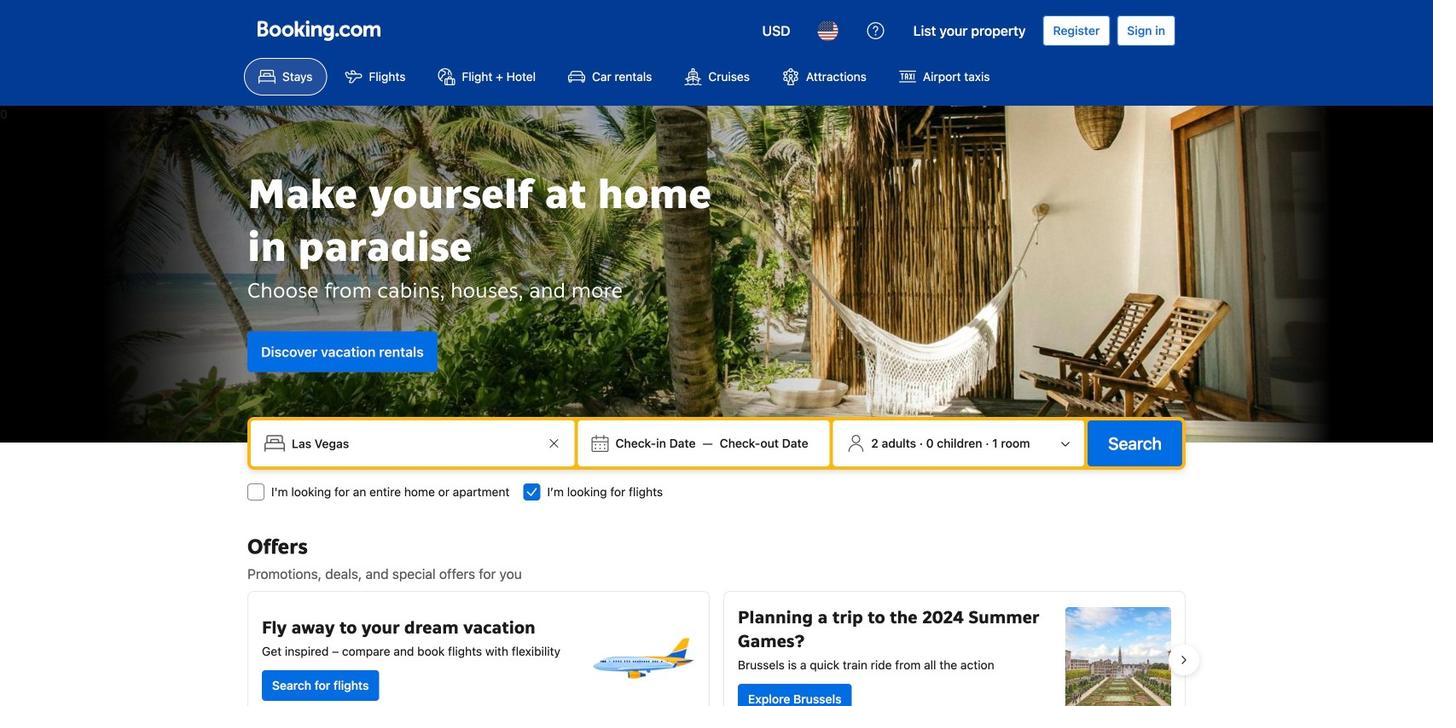 Task type: locate. For each thing, give the bounding box(es) containing it.
region
[[234, 585, 1200, 707]]



Task type: describe. For each thing, give the bounding box(es) containing it.
explore brussels image
[[1066, 608, 1172, 707]]

fly away to your dream vacation image
[[590, 606, 696, 707]]

booking.com image
[[258, 20, 381, 41]]

Where are you going? field
[[285, 428, 544, 459]]



Task type: vqa. For each thing, say whether or not it's contained in the screenshot.
and
no



